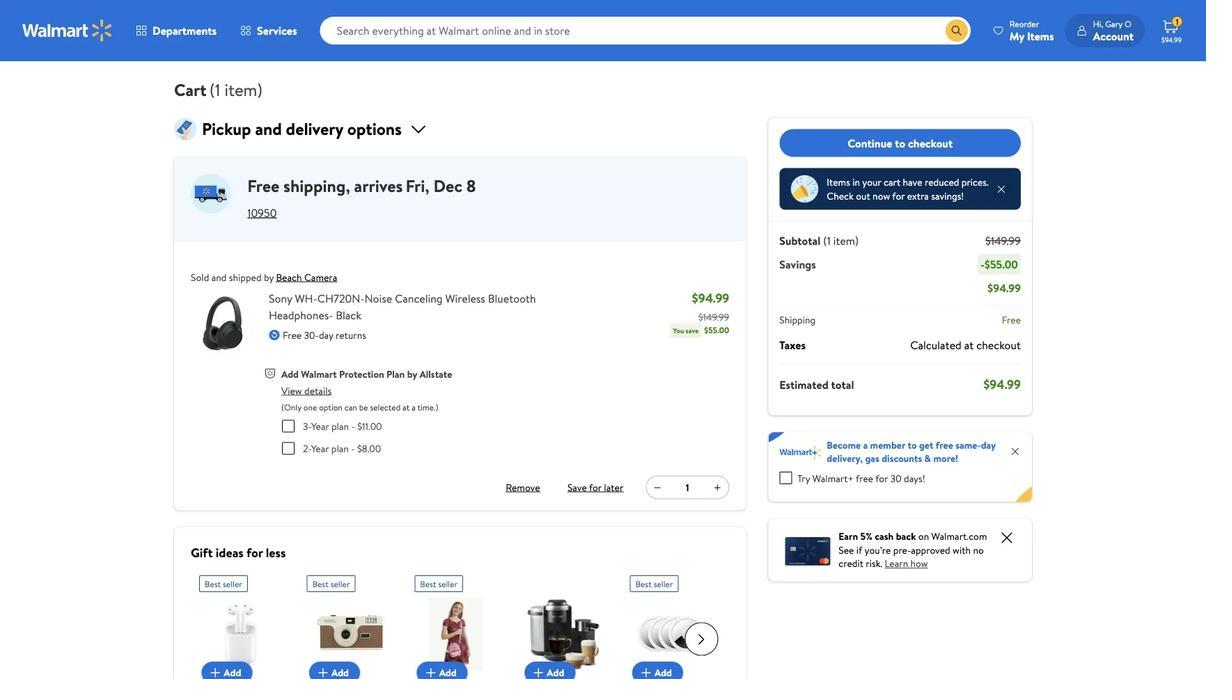 Task type: describe. For each thing, give the bounding box(es) containing it.
delivery,
[[827, 452, 863, 466]]

on
[[919, 530, 930, 544]]

add to cart image for 5th add group from right
[[207, 665, 224, 680]]

cart_gic_illustration image
[[174, 118, 196, 140]]

reduced price image
[[791, 175, 819, 203]]

2-Year plan - $8.00 checkbox
[[282, 443, 295, 455]]

subtotal
[[780, 233, 821, 248]]

savings!
[[932, 189, 965, 203]]

ideas
[[216, 544, 244, 562]]

earn
[[839, 530, 858, 544]]

my
[[1010, 28, 1025, 44]]

5%
[[861, 530, 873, 544]]

30-
[[304, 329, 319, 342]]

0 horizontal spatial day
[[319, 329, 334, 342]]

later
[[604, 481, 624, 495]]

days!
[[904, 472, 926, 485]]

add to cart image for 2nd add group
[[315, 665, 332, 680]]

next slide for horizontalscrollerrecommendations list image
[[685, 623, 719, 657]]

(1 for cart
[[210, 78, 221, 101]]

cart
[[174, 78, 207, 101]]

plan
[[387, 368, 405, 381]]

-$55.00
[[981, 257, 1019, 272]]

items inside items in your cart have reduced prices. check out now for extra savings!
[[827, 176, 851, 189]]

Walmart Site-Wide search field
[[320, 17, 971, 45]]

headphones-
[[269, 308, 333, 323]]

1 seller from the left
[[223, 578, 242, 590]]

approved
[[911, 544, 951, 557]]

1 horizontal spatial at
[[965, 338, 974, 353]]

1 vertical spatial free
[[856, 472, 874, 485]]

services
[[257, 23, 297, 38]]

2-year plan - $8.00
[[303, 442, 381, 456]]

free for free
[[1002, 313, 1021, 327]]

30
[[891, 472, 902, 485]]

one
[[304, 402, 317, 413]]

$149.99 inside "$94.99 $149.99 you save $55.00"
[[699, 310, 730, 324]]

close walmart plus section image
[[1010, 447, 1021, 458]]

add to cart image for 3rd add group from the left
[[423, 665, 439, 680]]

(only
[[281, 402, 302, 413]]

0 vertical spatial by
[[264, 271, 274, 284]]

save for later button
[[565, 477, 627, 499]]

(1 for subtotal
[[824, 233, 831, 248]]

a inside view details (only one option can be selected at a time.)
[[412, 402, 416, 413]]

view details (only one option can be selected at a time.)
[[281, 384, 439, 413]]

&
[[925, 452, 932, 466]]

plan for $11.00
[[332, 420, 349, 433]]

plan for $8.00
[[331, 442, 349, 456]]

learn how
[[885, 557, 928, 571]]

savings
[[780, 257, 817, 272]]

$94.99 $149.99 you save $55.00
[[673, 289, 730, 336]]

for left 30
[[876, 472, 888, 485]]

learn how link
[[885, 557, 928, 571]]

and for pickup
[[255, 117, 282, 141]]

close nudge image
[[996, 184, 1007, 195]]

try
[[798, 472, 811, 485]]

year for 3-
[[311, 420, 329, 433]]

sony wh-ch720n-noise canceling wireless bluetooth headphones- black, with add-on services, 1 in cart image
[[191, 291, 258, 357]]

reduced
[[925, 176, 960, 189]]

you
[[673, 326, 684, 335]]

returns
[[336, 329, 366, 342]]

camera
[[304, 271, 337, 284]]

4 seller from the left
[[654, 578, 673, 590]]

learn
[[885, 557, 909, 571]]

pickup and delivery options button
[[174, 117, 746, 141]]

add button for 2nd add group
[[309, 662, 360, 680]]

10950 button
[[248, 205, 277, 221]]

member
[[871, 439, 906, 452]]

black
[[336, 308, 362, 323]]

best for 5th add group from right
[[205, 578, 221, 590]]

departments button
[[124, 14, 229, 47]]

calculated
[[911, 338, 962, 353]]

3 add to cart image from the left
[[530, 665, 547, 680]]

free for free 30-day returns
[[283, 329, 302, 342]]

options
[[347, 117, 402, 141]]

3 seller from the left
[[438, 578, 458, 590]]

remove
[[506, 481, 540, 495]]

pre-
[[894, 544, 911, 557]]

view
[[281, 384, 302, 398]]

to inside become a member to get free same-day delivery, gas discounts & more!
[[908, 439, 917, 452]]

ch720n-
[[317, 291, 365, 307]]

$11.00
[[358, 420, 382, 433]]

subtotal (1 item)
[[780, 233, 859, 248]]

time.)
[[418, 402, 439, 413]]

noise
[[365, 291, 392, 307]]

3-Year plan - $11.00 checkbox
[[282, 420, 295, 433]]

o
[[1125, 18, 1132, 30]]

item) for subtotal (1 item)
[[834, 233, 859, 248]]

save
[[686, 326, 699, 335]]

wireless
[[445, 291, 486, 307]]

gift ideas for less
[[191, 544, 286, 562]]

hi, gary o account
[[1094, 18, 1134, 44]]

$94.99 down '-$55.00'
[[988, 280, 1021, 296]]

can
[[345, 402, 357, 413]]

checkout for continue to checkout
[[908, 135, 953, 151]]

canceling
[[395, 291, 443, 307]]

0 vertical spatial -
[[981, 257, 985, 272]]

for inside items in your cart have reduced prices. check out now for extra savings!
[[893, 189, 905, 203]]

selected
[[370, 402, 401, 413]]

be
[[359, 402, 368, 413]]

3 best seller from the left
[[420, 578, 458, 590]]

sold
[[191, 271, 209, 284]]

add for first add group from right
[[655, 666, 672, 680]]

option
[[319, 402, 343, 413]]

walmart image
[[22, 20, 113, 42]]

best for first add group from right
[[636, 578, 652, 590]]

shipping
[[780, 313, 816, 327]]

reorder
[[1010, 18, 1040, 30]]

$94.99 down calculated at checkout
[[984, 376, 1021, 394]]

dismiss capital one banner image
[[999, 530, 1016, 547]]

continue to checkout
[[848, 135, 953, 151]]

add walmart protection plan by allstate
[[281, 368, 452, 381]]

free shipping , arrives fri, dec 8
[[248, 175, 476, 198]]

5 add group from the left
[[630, 570, 713, 680]]

2 seller from the left
[[331, 578, 350, 590]]

add for 3rd add group from the left
[[439, 666, 457, 680]]

add button for 5th add group from right
[[202, 662, 252, 680]]

3-
[[303, 420, 311, 433]]

delivery
[[286, 117, 343, 141]]

risk.
[[866, 557, 883, 571]]

prices.
[[962, 176, 989, 189]]

add button for 3rd add group from the left
[[417, 662, 468, 680]]

extra
[[908, 189, 929, 203]]



Task type: locate. For each thing, give the bounding box(es) containing it.
become a member to get free same-day delivery, gas discounts & more!
[[827, 439, 996, 466]]

hi,
[[1094, 18, 1104, 30]]

earn 5% cash back on walmart.com
[[839, 530, 988, 544]]

4 best from the left
[[636, 578, 652, 590]]

1 vertical spatial -
[[351, 420, 355, 433]]

and for sold
[[212, 271, 227, 284]]

become
[[827, 439, 861, 452]]

out
[[856, 189, 871, 203]]

for right save
[[589, 481, 602, 495]]

1 add button from the left
[[202, 662, 252, 680]]

a right become
[[864, 439, 868, 452]]

0 vertical spatial day
[[319, 329, 334, 342]]

free shipping, arrives fri, dec 8 10950 element
[[174, 157, 746, 230]]

free for free shipping , arrives fri, dec 8
[[248, 175, 280, 198]]

see if you're pre-approved with no credit risk.
[[839, 544, 984, 571]]

0 horizontal spatial 1
[[686, 481, 690, 495]]

4 add button from the left
[[525, 662, 576, 680]]

how
[[911, 557, 928, 571]]

free inside become a member to get free same-day delivery, gas discounts & more!
[[936, 439, 954, 452]]

2 year from the top
[[311, 442, 329, 456]]

0 vertical spatial item)
[[225, 78, 263, 101]]

0 horizontal spatial items
[[827, 176, 851, 189]]

1 right o
[[1176, 16, 1179, 28]]

for right now
[[893, 189, 905, 203]]

checkout inside button
[[908, 135, 953, 151]]

by right plan
[[407, 368, 417, 381]]

gary
[[1106, 18, 1123, 30]]

0 horizontal spatial checkout
[[908, 135, 953, 151]]

add button
[[202, 662, 252, 680], [309, 662, 360, 680], [417, 662, 468, 680], [525, 662, 576, 680], [633, 662, 683, 680]]

0 horizontal spatial add to cart image
[[315, 665, 332, 680]]

$94.99 right account
[[1162, 35, 1182, 44]]

bluetooth
[[488, 291, 536, 307]]

fri,
[[406, 175, 430, 198]]

a left 'time.)'
[[412, 402, 416, 413]]

1 year from the top
[[311, 420, 329, 433]]

0 horizontal spatial free
[[856, 472, 874, 485]]

pickup
[[202, 117, 251, 141]]

day
[[319, 329, 334, 342], [981, 439, 996, 452]]

1 horizontal spatial $149.99
[[986, 233, 1021, 248]]

reorder my items
[[1010, 18, 1055, 44]]

1 vertical spatial $55.00
[[705, 324, 730, 336]]

$55.00 inside "$94.99 $149.99 you save $55.00"
[[705, 324, 730, 336]]

1 horizontal spatial to
[[908, 439, 917, 452]]

dec
[[434, 175, 463, 198]]

free right get
[[936, 439, 954, 452]]

cash
[[875, 530, 894, 544]]

at inside view details (only one option can be selected at a time.)
[[403, 402, 410, 413]]

0 horizontal spatial $55.00
[[705, 324, 730, 336]]

1 horizontal spatial a
[[864, 439, 868, 452]]

best seller
[[205, 578, 242, 590], [313, 578, 350, 590], [420, 578, 458, 590], [636, 578, 673, 590]]

sony wh-ch720n-noise canceling wireless bluetooth headphones- black
[[269, 291, 536, 323]]

2-
[[303, 442, 311, 456]]

plan down option in the left of the page
[[332, 420, 349, 433]]

view details button
[[281, 384, 332, 398]]

decrease quantity sony wh-ch720n-noise canceling wireless bluetooth headphones- black, current quantity 1 image
[[652, 482, 663, 494]]

clear search field text image
[[929, 25, 940, 36]]

8
[[467, 175, 476, 198]]

cart
[[884, 176, 901, 189]]

3 add group from the left
[[415, 570, 497, 680]]

pickup and delivery options
[[202, 117, 402, 141]]

0 vertical spatial (1
[[210, 78, 221, 101]]

1 left increase quantity sony wh-ch720n-noise canceling wireless bluetooth headphones- black, current quantity 1 image
[[686, 481, 690, 495]]

1 vertical spatial checkout
[[977, 338, 1021, 353]]

to right the continue on the right top of page
[[895, 135, 906, 151]]

at right calculated
[[965, 338, 974, 353]]

for inside button
[[589, 481, 602, 495]]

- for $8.00
[[351, 442, 355, 456]]

walmart plus image
[[780, 447, 822, 461]]

credit
[[839, 557, 864, 571]]

2 add to cart image from the left
[[638, 665, 655, 680]]

0 horizontal spatial (1
[[210, 78, 221, 101]]

$94.99 inside "$94.99 $149.99 you save $55.00"
[[692, 289, 730, 307]]

by left beach
[[264, 271, 274, 284]]

year down 'one'
[[311, 420, 329, 433]]

1 horizontal spatial add to cart image
[[638, 665, 655, 680]]

wh-
[[295, 291, 317, 307]]

1 best seller from the left
[[205, 578, 242, 590]]

0 horizontal spatial by
[[264, 271, 274, 284]]

1 horizontal spatial 1
[[1176, 16, 1179, 28]]

back
[[896, 530, 916, 544]]

-
[[981, 257, 985, 272], [351, 420, 355, 433], [351, 442, 355, 456]]

0 vertical spatial checkout
[[908, 135, 953, 151]]

details
[[304, 384, 332, 398]]

less
[[266, 544, 286, 562]]

plan down 3-year plan - $11.00
[[331, 442, 349, 456]]

day left returns
[[319, 329, 334, 342]]

add for 2nd add group
[[332, 666, 349, 680]]

banner
[[769, 433, 1033, 502]]

1 horizontal spatial by
[[407, 368, 417, 381]]

0 vertical spatial and
[[255, 117, 282, 141]]

1 add to cart image from the left
[[315, 665, 332, 680]]

free left 30-
[[283, 329, 302, 342]]

sony
[[269, 291, 292, 307]]

by
[[264, 271, 274, 284], [407, 368, 417, 381]]

checkout right calculated
[[977, 338, 1021, 353]]

0 horizontal spatial free
[[248, 175, 280, 198]]

1 vertical spatial items
[[827, 176, 851, 189]]

$94.99
[[1162, 35, 1182, 44], [988, 280, 1021, 296], [692, 289, 730, 307], [984, 376, 1021, 394]]

sony wh-ch720n-noise canceling wireless bluetooth headphones- black link
[[269, 291, 560, 324]]

2 add to cart image from the left
[[423, 665, 439, 680]]

0 vertical spatial 1
[[1176, 16, 1179, 28]]

item) for cart (1 item)
[[225, 78, 263, 101]]

beach
[[276, 271, 302, 284]]

1 vertical spatial $149.99
[[699, 310, 730, 324]]

walmart.com
[[932, 530, 988, 544]]

2 best seller from the left
[[313, 578, 350, 590]]

a
[[412, 402, 416, 413], [864, 439, 868, 452]]

estimated total
[[780, 377, 855, 393]]

protection
[[339, 368, 384, 381]]

0 horizontal spatial at
[[403, 402, 410, 413]]

continue to checkout button
[[780, 129, 1021, 157]]

checkout up reduced
[[908, 135, 953, 151]]

allstate
[[420, 368, 452, 381]]

0 vertical spatial $55.00
[[985, 257, 1019, 272]]

1 horizontal spatial add to cart image
[[423, 665, 439, 680]]

2 vertical spatial -
[[351, 442, 355, 456]]

day left "close walmart plus section" image
[[981, 439, 996, 452]]

increase quantity sony wh-ch720n-noise canceling wireless bluetooth headphones- black, current quantity 1 image
[[712, 482, 723, 494]]

item) down check
[[834, 233, 859, 248]]

for left less
[[247, 544, 263, 562]]

items in your cart have reduced prices. check out now for extra savings!
[[827, 176, 989, 203]]

free down gas
[[856, 472, 874, 485]]

to inside button
[[895, 135, 906, 151]]

account
[[1094, 28, 1134, 44]]

Try Walmart+ free for 30 days! checkbox
[[780, 472, 792, 485]]

0 horizontal spatial add to cart image
[[207, 665, 224, 680]]

items left "in"
[[827, 176, 851, 189]]

1 vertical spatial to
[[908, 439, 917, 452]]

to left get
[[908, 439, 917, 452]]

0 horizontal spatial item)
[[225, 78, 263, 101]]

total
[[832, 377, 855, 393]]

free up 10950
[[248, 175, 280, 198]]

free up calculated at checkout
[[1002, 313, 1021, 327]]

beach camera link
[[276, 271, 337, 284]]

day inside become a member to get free same-day delivery, gas discounts & more!
[[981, 439, 996, 452]]

1 vertical spatial plan
[[331, 442, 349, 456]]

0 vertical spatial items
[[1028, 28, 1055, 44]]

sold and shipped by beach camera
[[191, 271, 337, 284]]

(1 right cart
[[210, 78, 221, 101]]

a inside become a member to get free same-day delivery, gas discounts & more!
[[864, 439, 868, 452]]

no
[[974, 544, 984, 557]]

2 add button from the left
[[309, 662, 360, 680]]

continue
[[848, 135, 893, 151]]

4 add group from the left
[[523, 570, 605, 680]]

add button for first add group from right
[[633, 662, 683, 680]]

2 horizontal spatial free
[[1002, 313, 1021, 327]]

and right sold
[[212, 271, 227, 284]]

3 add button from the left
[[417, 662, 468, 680]]

1 plan from the top
[[332, 420, 349, 433]]

1 vertical spatial a
[[864, 439, 868, 452]]

0 vertical spatial $149.99
[[986, 233, 1021, 248]]

add group
[[199, 570, 282, 680], [307, 570, 390, 680], [415, 570, 497, 680], [523, 570, 605, 680], [630, 570, 713, 680]]

1 horizontal spatial free
[[283, 329, 302, 342]]

add for 5th add group from right
[[224, 666, 241, 680]]

search icon image
[[952, 25, 963, 36]]

1 vertical spatial item)
[[834, 233, 859, 248]]

$149.99 up save
[[699, 310, 730, 324]]

1 horizontal spatial checkout
[[977, 338, 1021, 353]]

item) up pickup
[[225, 78, 263, 101]]

try walmart+ free for 30 days!
[[798, 472, 926, 485]]

shipped
[[229, 271, 262, 284]]

if
[[857, 544, 863, 557]]

checkout
[[908, 135, 953, 151], [977, 338, 1021, 353]]

at right selected
[[403, 402, 410, 413]]

1 horizontal spatial and
[[255, 117, 282, 141]]

1 horizontal spatial items
[[1028, 28, 1055, 44]]

1 add group from the left
[[199, 570, 282, 680]]

free
[[936, 439, 954, 452], [856, 472, 874, 485]]

services button
[[229, 14, 309, 47]]

best for 2nd add group
[[313, 578, 329, 590]]

to
[[895, 135, 906, 151], [908, 439, 917, 452]]

0 vertical spatial plan
[[332, 420, 349, 433]]

1 vertical spatial by
[[407, 368, 417, 381]]

0 horizontal spatial $149.99
[[699, 310, 730, 324]]

items
[[1028, 28, 1055, 44], [827, 176, 851, 189]]

0 vertical spatial at
[[965, 338, 974, 353]]

walmart+
[[813, 472, 854, 485]]

2 plan from the top
[[331, 442, 349, 456]]

1 vertical spatial year
[[311, 442, 329, 456]]

$149.99 up '-$55.00'
[[986, 233, 1021, 248]]

year down 3-
[[311, 442, 329, 456]]

add to cart image
[[207, 665, 224, 680], [423, 665, 439, 680], [530, 665, 547, 680]]

1 horizontal spatial (1
[[824, 233, 831, 248]]

add to cart image
[[315, 665, 332, 680], [638, 665, 655, 680]]

1 horizontal spatial item)
[[834, 233, 859, 248]]

1 vertical spatial and
[[212, 271, 227, 284]]

items right the my
[[1028, 28, 1055, 44]]

with
[[953, 544, 971, 557]]

add to cart image for first add group from right
[[638, 665, 655, 680]]

0 vertical spatial to
[[895, 135, 906, 151]]

capital one credit card image
[[785, 535, 831, 566]]

1 best from the left
[[205, 578, 221, 590]]

1 vertical spatial at
[[403, 402, 410, 413]]

0 vertical spatial year
[[311, 420, 329, 433]]

you're
[[865, 544, 891, 557]]

best for 3rd add group from the left
[[420, 578, 436, 590]]

1 vertical spatial day
[[981, 439, 996, 452]]

1
[[1176, 16, 1179, 28], [686, 481, 690, 495]]

items inside reorder my items
[[1028, 28, 1055, 44]]

save for later
[[568, 481, 624, 495]]

and
[[255, 117, 282, 141], [212, 271, 227, 284]]

2 best from the left
[[313, 578, 329, 590]]

0 horizontal spatial to
[[895, 135, 906, 151]]

2 add group from the left
[[307, 570, 390, 680]]

2 vertical spatial free
[[283, 329, 302, 342]]

$55.00
[[985, 257, 1019, 272], [705, 324, 730, 336]]

(1 right the subtotal
[[824, 233, 831, 248]]

fulfillment logo image
[[191, 174, 231, 214]]

1 horizontal spatial free
[[936, 439, 954, 452]]

4 best seller from the left
[[636, 578, 673, 590]]

2 horizontal spatial add to cart image
[[530, 665, 547, 680]]

1 horizontal spatial $55.00
[[985, 257, 1019, 272]]

$94.99 up save
[[692, 289, 730, 307]]

0 horizontal spatial a
[[412, 402, 416, 413]]

checkout for calculated at checkout
[[977, 338, 1021, 353]]

0 horizontal spatial and
[[212, 271, 227, 284]]

banner containing become a member to get free same-day delivery, gas discounts & more!
[[769, 433, 1033, 502]]

Search search field
[[320, 17, 971, 45]]

get
[[920, 439, 934, 452]]

1 vertical spatial 1
[[686, 481, 690, 495]]

- for $11.00
[[351, 420, 355, 433]]

0 vertical spatial free
[[936, 439, 954, 452]]

0 vertical spatial a
[[412, 402, 416, 413]]

0 vertical spatial free
[[248, 175, 280, 198]]

3 best from the left
[[420, 578, 436, 590]]

now
[[873, 189, 891, 203]]

1 horizontal spatial day
[[981, 439, 996, 452]]

1 vertical spatial (1
[[824, 233, 831, 248]]

item)
[[225, 78, 263, 101], [834, 233, 859, 248]]

and right pickup
[[255, 117, 282, 141]]

1 add to cart image from the left
[[207, 665, 224, 680]]

shipping
[[284, 175, 346, 198]]

your
[[863, 176, 882, 189]]

year for 2-
[[311, 442, 329, 456]]

1 vertical spatial free
[[1002, 313, 1021, 327]]

10950
[[248, 205, 277, 221]]

5 add button from the left
[[633, 662, 683, 680]]



Task type: vqa. For each thing, say whether or not it's contained in the screenshot.
(1 to the right
yes



